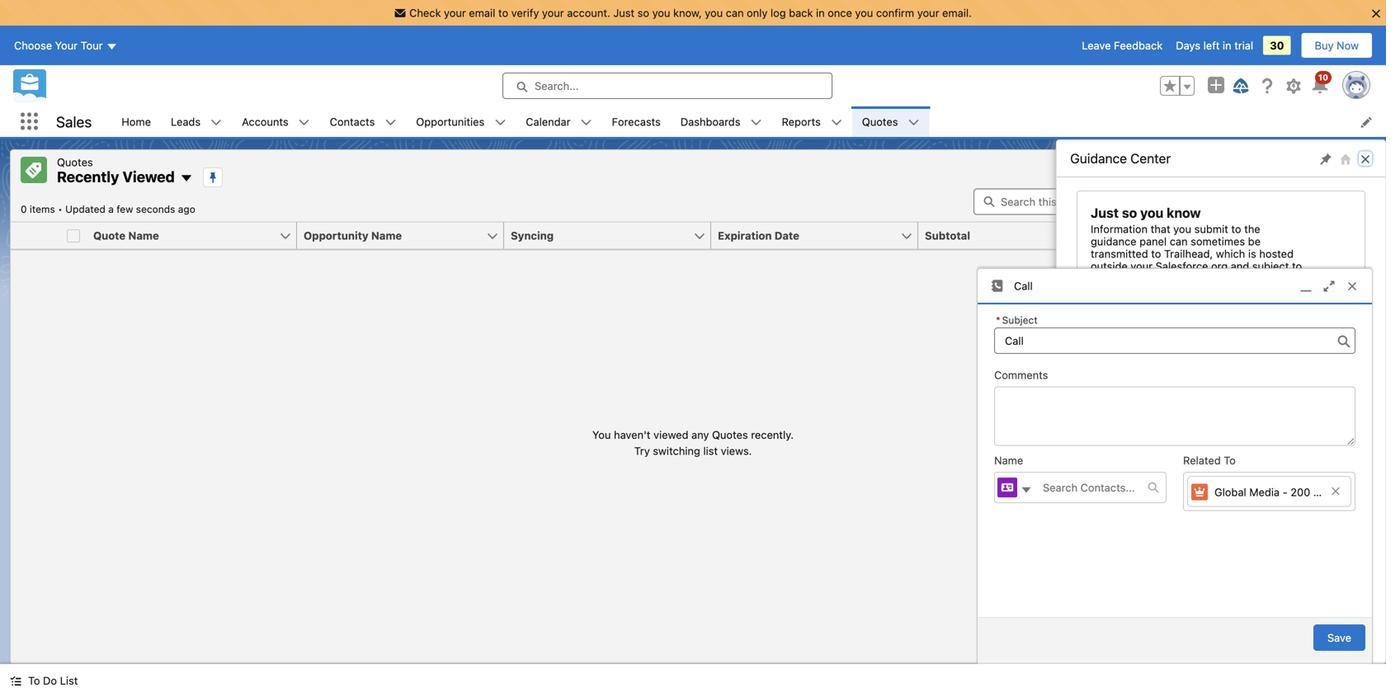 Task type: vqa. For each thing, say whether or not it's contained in the screenshot.
in
yes



Task type: locate. For each thing, give the bounding box(es) containing it.
0 horizontal spatial quotes
[[57, 156, 93, 168]]

for up 'what'
[[1333, 592, 1347, 604]]

salesforce up factor
[[1167, 503, 1235, 519]]

comments
[[994, 369, 1048, 381]]

sometimes
[[1191, 235, 1245, 248], [1208, 322, 1262, 334]]

salesforce. down required
[[1145, 592, 1201, 604]]

use
[[1145, 488, 1170, 503]]

be down existing
[[1265, 322, 1278, 334]]

contacts
[[330, 116, 375, 128]]

is up logging
[[1301, 559, 1310, 572]]

guidance up search recently viewed list view. "search box"
[[1070, 151, 1127, 166]]

and left if
[[1169, 272, 1188, 285]]

text default image right the contacts image
[[1021, 484, 1032, 496]]

can right the panel
[[1170, 235, 1188, 248]]

text default image inside opportunities list item
[[494, 117, 506, 128]]

in right back
[[816, 7, 825, 19]]

global
[[1214, 486, 1246, 498]]

2 vertical spatial in
[[1318, 575, 1327, 588]]

6 steps
[[1317, 661, 1351, 672]]

action element
[[1332, 222, 1375, 250]]

1 horizontal spatial name
[[371, 229, 402, 242]]

only
[[747, 7, 768, 19]]

for up got
[[1145, 503, 1163, 519]]

you right if
[[1201, 285, 1219, 297]]

200
[[1291, 486, 1310, 498]]

in right left
[[1223, 39, 1231, 52]]

for down the now at the bottom right of page
[[1212, 640, 1226, 652]]

1 vertical spatial can
[[1170, 235, 1188, 248]]

for
[[1145, 503, 1163, 519], [1333, 592, 1347, 604], [1212, 640, 1226, 652]]

information
[[1091, 223, 1148, 235]]

1 vertical spatial for
[[1333, 592, 1347, 604]]

cell
[[60, 222, 87, 250]]

leave
[[1082, 39, 1111, 52]]

quotes link
[[852, 106, 908, 137]]

sometimes down the with
[[1208, 322, 1262, 334]]

name inside button
[[128, 229, 159, 242]]

back
[[789, 7, 813, 19]]

2 vertical spatial quotes
[[712, 428, 748, 441]]

seconds
[[136, 203, 175, 215]]

salesforce inside just so you know information that you submit to the guidance panel can sometimes be transmitted to trailhead, which is hosted outside your salesforce org and subject to separate terms and conditions between you and salesforce. if you have an existing trailhead account associated with your work email, your in-progress and completed badges can sometimes be included.
[[1156, 260, 1208, 272]]

guidance inside guidance set use multi-factor authentication for salesforce logins got multi-factor authentication (mfa) yet? to protect against security threats like phishing attacks, everyone is required to use mfa when logging in to salesforce. learn how to enable mfa for your users now — and understand what to expect when salesforce automatically enables mfa for your org.
[[1145, 474, 1192, 486]]

calendar list item
[[516, 106, 602, 137]]

name for opportunity name
[[371, 229, 402, 242]]

authentication
[[1255, 488, 1350, 503]]

1 horizontal spatial be
[[1265, 322, 1278, 334]]

to down the total price
[[1151, 248, 1161, 260]]

1 horizontal spatial for
[[1212, 640, 1226, 652]]

text default image inside calendar list item
[[580, 117, 592, 128]]

salesforce. up the in-
[[1133, 285, 1189, 297]]

to left use
[[1190, 575, 1200, 588]]

and
[[1231, 260, 1249, 272], [1169, 272, 1188, 285], [1112, 285, 1130, 297], [1236, 309, 1255, 322], [1236, 608, 1255, 620]]

your down the panel
[[1131, 260, 1153, 272]]

2 horizontal spatial name
[[994, 454, 1023, 467]]

30
[[1270, 39, 1284, 52]]

calendar link
[[516, 106, 580, 137]]

0 horizontal spatial for
[[1145, 503, 1163, 519]]

6
[[1317, 661, 1323, 672]]

0 vertical spatial quotes
[[862, 116, 898, 128]]

1 vertical spatial in
[[1223, 39, 1231, 52]]

1 vertical spatial quotes
[[57, 156, 93, 168]]

to down multi-
[[1169, 543, 1181, 556]]

(samp
[[1358, 486, 1386, 498]]

your left org.
[[1229, 640, 1251, 652]]

accounts
[[242, 116, 288, 128]]

so left know,
[[637, 7, 649, 19]]

1 vertical spatial is
[[1301, 559, 1310, 572]]

quotes down sales
[[57, 156, 93, 168]]

if
[[1192, 285, 1199, 297]]

and down how
[[1236, 608, 1255, 620]]

feedback
[[1114, 39, 1163, 52]]

when down the now at the bottom right of page
[[1195, 624, 1222, 636]]

subtotal
[[925, 229, 970, 242]]

is right which
[[1248, 248, 1256, 260]]

1 vertical spatial salesforce.
[[1145, 592, 1201, 604]]

logins
[[1238, 503, 1280, 519]]

1 horizontal spatial mfa
[[1223, 575, 1246, 588]]

understand
[[1258, 608, 1314, 620]]

group
[[1160, 76, 1195, 96]]

1 horizontal spatial guidance
[[1145, 474, 1192, 486]]

text default image
[[298, 117, 310, 128], [1021, 484, 1032, 496]]

accounts link
[[232, 106, 298, 137]]

to up enables
[[1145, 624, 1155, 636]]

switching
[[653, 444, 700, 457]]

an
[[1249, 285, 1261, 297]]

0 vertical spatial text default image
[[298, 117, 310, 128]]

be right which
[[1248, 235, 1261, 248]]

views.
[[721, 444, 752, 457]]

opportunities link
[[406, 106, 494, 137]]

0 horizontal spatial be
[[1248, 235, 1261, 248]]

0 vertical spatial to
[[1224, 454, 1236, 467]]

salesforce.
[[1133, 285, 1189, 297], [1145, 592, 1201, 604]]

None search field
[[974, 189, 1172, 215]]

included.
[[1091, 334, 1137, 347]]

0 vertical spatial for
[[1145, 503, 1163, 519]]

text default image inside 'accounts' list item
[[298, 117, 310, 128]]

email
[[469, 7, 495, 19]]

1 horizontal spatial to
[[1169, 543, 1181, 556]]

list view controls image
[[1175, 189, 1211, 215]]

item number image
[[11, 222, 60, 249]]

2 vertical spatial for
[[1212, 640, 1226, 652]]

list
[[112, 106, 1386, 137]]

name for quote name
[[128, 229, 159, 242]]

media
[[1249, 486, 1280, 498]]

1 horizontal spatial just
[[1091, 205, 1119, 221]]

quotes list item
[[852, 106, 929, 137]]

0 horizontal spatial so
[[637, 7, 649, 19]]

to left the
[[1231, 223, 1241, 235]]

2 vertical spatial mfa
[[1187, 640, 1209, 652]]

quotes up views.
[[712, 428, 748, 441]]

few
[[116, 203, 133, 215]]

0 horizontal spatial mfa
[[1187, 640, 1209, 652]]

quotes image
[[21, 157, 47, 183]]

expiration date
[[718, 229, 799, 242]]

save
[[1327, 632, 1351, 644]]

your left email.
[[917, 7, 939, 19]]

quote name element
[[87, 222, 307, 250]]

view more
[[1299, 430, 1351, 443]]

recently viewed status
[[21, 203, 65, 215]]

call dialog
[[977, 268, 1386, 664]]

your up expect
[[1145, 608, 1167, 620]]

search... button
[[502, 73, 832, 99]]

0 vertical spatial when
[[1249, 575, 1275, 588]]

0 horizontal spatial to
[[28, 674, 40, 687]]

salesforce up if
[[1156, 260, 1208, 272]]

to left "do"
[[28, 674, 40, 687]]

calendar
[[526, 116, 571, 128]]

salesforce. inside just so you know information that you submit to the guidance panel can sometimes be transmitted to trailhead, which is hosted outside your salesforce org and subject to separate terms and conditions between you and salesforce. if you have an existing trailhead account associated with your work email, your in-progress and completed badges can sometimes be included.
[[1133, 285, 1189, 297]]

verify
[[511, 7, 539, 19]]

leads list item
[[161, 106, 232, 137]]

syncing element
[[504, 222, 721, 250]]

you down know
[[1173, 223, 1191, 235]]

0 vertical spatial is
[[1248, 248, 1256, 260]]

buy now button
[[1301, 32, 1373, 59]]

1 horizontal spatial is
[[1301, 559, 1310, 572]]

10 button
[[1310, 71, 1332, 96]]

recently viewed|quotes|list view element
[[10, 149, 1376, 664]]

1 vertical spatial text default image
[[1021, 484, 1032, 496]]

1 vertical spatial so
[[1122, 205, 1137, 221]]

None text field
[[994, 328, 1356, 354]]

can down the associated
[[1187, 322, 1205, 334]]

2 vertical spatial to
[[28, 674, 40, 687]]

1 vertical spatial just
[[1091, 205, 1119, 221]]

mfa down expect
[[1187, 640, 1209, 652]]

text default image right accounts
[[298, 117, 310, 128]]

guidance up use
[[1145, 474, 1192, 486]]

status
[[592, 427, 794, 459]]

to
[[498, 7, 508, 19], [1231, 223, 1241, 235], [1151, 248, 1161, 260], [1292, 260, 1302, 272], [1190, 575, 1200, 588], [1330, 575, 1340, 588], [1258, 592, 1268, 604], [1145, 624, 1155, 636]]

recently viewed
[[57, 168, 175, 186]]

home link
[[112, 106, 161, 137]]

1 horizontal spatial quotes
[[712, 428, 748, 441]]

text default image inside dashboards list item
[[750, 117, 762, 128]]

to right related
[[1224, 454, 1236, 467]]

1 vertical spatial sometimes
[[1208, 322, 1262, 334]]

when down everyone
[[1249, 575, 1275, 588]]

and inside guidance set use multi-factor authentication for salesforce logins got multi-factor authentication (mfa) yet? to protect against security threats like phishing attacks, everyone is required to use mfa when logging in to salesforce. learn how to enable mfa for your users now — and understand what to expect when salesforce automatically enables mfa for your org.
[[1236, 608, 1255, 620]]

1 vertical spatial guidance
[[1145, 474, 1192, 486]]

name right opportunity
[[371, 229, 402, 242]]

text default image for opportunities
[[494, 117, 506, 128]]

0 horizontal spatial guidance
[[1070, 151, 1127, 166]]

now
[[1337, 39, 1359, 52]]

2 horizontal spatial to
[[1224, 454, 1236, 467]]

dashboards
[[680, 116, 740, 128]]

0 vertical spatial guidance
[[1070, 151, 1127, 166]]

0 vertical spatial salesforce.
[[1133, 285, 1189, 297]]

quotes right reports list item
[[862, 116, 898, 128]]

sometimes up org
[[1191, 235, 1245, 248]]

text default image inside call dialog
[[1021, 484, 1032, 496]]

expiration
[[718, 229, 772, 242]]

0 horizontal spatial is
[[1248, 248, 1256, 260]]

view
[[1299, 430, 1323, 443]]

0 horizontal spatial in
[[816, 7, 825, 19]]

mfa up 'what'
[[1308, 592, 1330, 604]]

completed
[[1091, 322, 1144, 334]]

total price
[[1132, 229, 1188, 242]]

just right account.
[[613, 7, 635, 19]]

name up the contacts image
[[994, 454, 1023, 467]]

text default image inside reports list item
[[831, 117, 842, 128]]

so inside just so you know information that you submit to the guidance panel can sometimes be transmitted to trailhead, which is hosted outside your salesforce org and subject to separate terms and conditions between you and salesforce. if you have an existing trailhead account associated with your work email, your in-progress and completed badges can sometimes be included.
[[1122, 205, 1137, 221]]

cell inside recently viewed|quotes|list view element
[[60, 222, 87, 250]]

in
[[816, 7, 825, 19], [1223, 39, 1231, 52], [1318, 575, 1327, 588]]

0 vertical spatial mfa
[[1223, 575, 1246, 588]]

global media - 200 widgets (samp
[[1214, 486, 1386, 498]]

1 horizontal spatial when
[[1249, 575, 1275, 588]]

related
[[1183, 454, 1221, 467]]

badges
[[1147, 322, 1184, 334]]

2 horizontal spatial quotes
[[862, 116, 898, 128]]

text default image
[[210, 117, 222, 128], [385, 117, 396, 128], [494, 117, 506, 128], [580, 117, 592, 128], [750, 117, 762, 128], [831, 117, 842, 128], [908, 117, 919, 128], [180, 172, 193, 185], [1148, 482, 1159, 494], [10, 675, 21, 687]]

reports
[[782, 116, 821, 128]]

0 vertical spatial just
[[613, 7, 635, 19]]

that
[[1151, 223, 1170, 235]]

you right once
[[855, 7, 873, 19]]

in right logging
[[1318, 575, 1327, 588]]

2 horizontal spatial for
[[1333, 592, 1347, 604]]

name down the seconds
[[128, 229, 159, 242]]

mfa down attacks,
[[1223, 575, 1246, 588]]

text default image inside quotes list item
[[908, 117, 919, 128]]

protect
[[1184, 543, 1220, 556]]

contacts list item
[[320, 106, 406, 137]]

text default image for reports
[[831, 117, 842, 128]]

1 vertical spatial to
[[1169, 543, 1181, 556]]

item number element
[[11, 222, 60, 250]]

price
[[1161, 229, 1188, 242]]

search...
[[535, 80, 579, 92]]

salesforce up org.
[[1225, 624, 1277, 636]]

and down an on the right top of the page
[[1236, 309, 1255, 322]]

2 horizontal spatial in
[[1318, 575, 1327, 588]]

a
[[108, 203, 114, 215]]

guidance set use multi-factor authentication for salesforce logins got multi-factor authentication (mfa) yet? to protect against security threats like phishing attacks, everyone is required to use mfa when logging in to salesforce. learn how to enable mfa for your users now — and understand what to expect when salesforce automatically enables mfa for your org.
[[1145, 474, 1350, 652]]

guidance
[[1070, 151, 1127, 166], [1145, 474, 1192, 486]]

so up information
[[1122, 205, 1137, 221]]

text default image for quotes
[[908, 117, 919, 128]]

your
[[444, 7, 466, 19], [542, 7, 564, 19], [917, 7, 939, 19], [1131, 260, 1153, 272], [1263, 297, 1285, 309], [1150, 309, 1172, 322], [1145, 608, 1167, 620], [1229, 640, 1251, 652]]

just up information
[[1091, 205, 1119, 221]]

can left only
[[726, 7, 744, 19]]

-
[[1283, 486, 1288, 498]]

text default image inside leads list item
[[210, 117, 222, 128]]

0 vertical spatial salesforce
[[1156, 260, 1208, 272]]

0 horizontal spatial when
[[1195, 624, 1222, 636]]

1 horizontal spatial so
[[1122, 205, 1137, 221]]

(mfa)
[[1302, 527, 1333, 540]]

1 vertical spatial be
[[1265, 322, 1278, 334]]

is inside guidance set use multi-factor authentication for salesforce logins got multi-factor authentication (mfa) yet? to protect against security threats like phishing attacks, everyone is required to use mfa when logging in to salesforce. learn how to enable mfa for your users now — and understand what to expect when salesforce automatically enables mfa for your org.
[[1301, 559, 1310, 572]]

text default image for dashboards
[[750, 117, 762, 128]]

0 horizontal spatial text default image
[[298, 117, 310, 128]]

text default image inside contacts list item
[[385, 117, 396, 128]]

to do list
[[28, 674, 78, 687]]

progress
[[1189, 309, 1233, 322]]

name inside button
[[371, 229, 402, 242]]

0 horizontal spatial just
[[613, 7, 635, 19]]

authentication
[[1228, 527, 1300, 540]]

you right know,
[[705, 7, 723, 19]]

0 vertical spatial so
[[637, 7, 649, 19]]

* subject
[[996, 314, 1038, 326]]

0 horizontal spatial name
[[128, 229, 159, 242]]

forecasts
[[612, 116, 661, 128]]

try
[[634, 444, 650, 457]]

leave feedback link
[[1082, 39, 1163, 52]]

0 vertical spatial can
[[726, 7, 744, 19]]

2 horizontal spatial mfa
[[1308, 592, 1330, 604]]

updated
[[65, 203, 105, 215]]

leads link
[[161, 106, 210, 137]]

account.
[[567, 7, 610, 19]]

log
[[771, 7, 786, 19]]

attacks,
[[1210, 559, 1250, 572]]

choose your tour
[[14, 39, 103, 52]]

1 horizontal spatial text default image
[[1021, 484, 1032, 496]]

•
[[58, 203, 63, 215]]



Task type: describe. For each thing, give the bounding box(es) containing it.
forecasts link
[[602, 106, 671, 137]]

account
[[1139, 297, 1180, 309]]

quotes inside 'link'
[[862, 116, 898, 128]]

and up email,
[[1112, 285, 1130, 297]]

your right verify
[[542, 7, 564, 19]]

now
[[1200, 608, 1221, 620]]

1 horizontal spatial in
[[1223, 39, 1231, 52]]

required
[[1145, 575, 1187, 588]]

status containing you haven't viewed any quotes recently.
[[592, 427, 794, 459]]

0 items • updated a few seconds ago
[[21, 203, 195, 215]]

opportunities
[[416, 116, 485, 128]]

expiration date element
[[711, 222, 928, 250]]

can for know
[[1170, 235, 1188, 248]]

1 vertical spatial when
[[1195, 624, 1222, 636]]

the
[[1244, 223, 1260, 235]]

*
[[996, 314, 1000, 326]]

how
[[1235, 592, 1255, 604]]

10
[[1318, 73, 1328, 82]]

submit
[[1194, 223, 1228, 235]]

multi-
[[1173, 488, 1211, 503]]

Name text field
[[1033, 473, 1148, 503]]

text default image inside to do list 'button'
[[10, 675, 21, 687]]

is inside just so you know information that you submit to the guidance panel can sometimes be transmitted to trailhead, which is hosted outside your salesforce org and subject to separate terms and conditions between you and salesforce. if you have an existing trailhead account associated with your work email, your in-progress and completed badges can sometimes be included.
[[1248, 248, 1256, 260]]

text default image for calendar
[[580, 117, 592, 128]]

enables
[[1145, 640, 1184, 652]]

0 vertical spatial in
[[816, 7, 825, 19]]

reports list item
[[772, 106, 852, 137]]

buy
[[1315, 39, 1334, 52]]

check your email to verify your account. just so you know, you can only log back in once you confirm your email.
[[409, 7, 972, 19]]

contacts link
[[320, 106, 385, 137]]

org
[[1211, 260, 1228, 272]]

outside
[[1091, 260, 1128, 272]]

action image
[[1332, 222, 1375, 249]]

guidance for guidance center
[[1070, 151, 1127, 166]]

contacts image
[[997, 478, 1017, 498]]

set
[[1195, 474, 1212, 486]]

and right org
[[1231, 260, 1249, 272]]

to right how
[[1258, 592, 1268, 604]]

related to
[[1183, 454, 1236, 467]]

your left the in-
[[1150, 309, 1172, 322]]

like
[[1145, 559, 1162, 572]]

name inside call dialog
[[994, 454, 1023, 467]]

enable
[[1271, 592, 1305, 604]]

you up "that"
[[1140, 205, 1163, 221]]

multi-
[[1166, 527, 1195, 540]]

dashboards list item
[[671, 106, 772, 137]]

list
[[60, 674, 78, 687]]

any
[[691, 428, 709, 441]]

opportunity name element
[[297, 222, 514, 250]]

text default image for contacts
[[385, 117, 396, 128]]

phishing
[[1165, 559, 1207, 572]]

guidance for guidance set use multi-factor authentication for salesforce logins got multi-factor authentication (mfa) yet? to protect against security threats like phishing attacks, everyone is required to use mfa when logging in to salesforce. learn how to enable mfa for your users now — and understand what to expect when salesforce automatically enables mfa for your org.
[[1145, 474, 1192, 486]]

use multi-factor authentication for salesforce logins link
[[1145, 488, 1350, 519]]

quotes inside you haven't viewed any quotes recently. try switching list views.
[[712, 428, 748, 441]]

0 vertical spatial be
[[1248, 235, 1261, 248]]

what
[[1317, 608, 1342, 620]]

existing
[[1264, 285, 1303, 297]]

once
[[828, 7, 852, 19]]

conditions
[[1191, 272, 1243, 285]]

to inside call dialog
[[1224, 454, 1236, 467]]

2 vertical spatial can
[[1187, 322, 1205, 334]]

your
[[55, 39, 78, 52]]

just inside just so you know information that you submit to the guidance panel can sometimes be transmitted to trailhead, which is hosted outside your salesforce org and subject to separate terms and conditions between you and salesforce. if you have an existing trailhead account associated with your work email, your in-progress and completed badges can sometimes be included.
[[1091, 205, 1119, 221]]

to right the 'subject'
[[1292, 260, 1302, 272]]

opportunities list item
[[406, 106, 516, 137]]

global media - 200 widgets (samp link
[[1187, 476, 1386, 507]]

can for to
[[726, 7, 744, 19]]

accounts list item
[[232, 106, 320, 137]]

center
[[1130, 151, 1171, 166]]

date
[[775, 229, 799, 242]]

total price element
[[1125, 222, 1332, 250]]

Search Recently Viewed list view. search field
[[974, 189, 1172, 215]]

more
[[1326, 430, 1351, 443]]

1 vertical spatial salesforce
[[1167, 503, 1235, 519]]

with
[[1239, 297, 1260, 309]]

1 vertical spatial mfa
[[1308, 592, 1330, 604]]

expiration date button
[[711, 222, 900, 249]]

in-
[[1175, 309, 1189, 322]]

view more button
[[1285, 423, 1365, 450]]

threats
[[1305, 543, 1340, 556]]

your right an on the right top of the page
[[1263, 297, 1285, 309]]

you left know,
[[652, 7, 670, 19]]

syncing button
[[504, 222, 693, 249]]

panel
[[1139, 235, 1167, 248]]

check
[[409, 7, 441, 19]]

your left email
[[444, 7, 466, 19]]

between
[[1245, 272, 1288, 285]]

to up 'what'
[[1330, 575, 1340, 588]]

you haven't viewed any quotes recently. try switching list views.
[[592, 428, 794, 457]]

ago
[[178, 203, 195, 215]]

users
[[1170, 608, 1197, 620]]

viewed
[[122, 168, 175, 186]]

total
[[1132, 229, 1158, 242]]

to right email
[[498, 7, 508, 19]]

Comments text field
[[994, 387, 1356, 446]]

have
[[1222, 285, 1246, 297]]

days
[[1176, 39, 1200, 52]]

in inside guidance set use multi-factor authentication for salesforce logins got multi-factor authentication (mfa) yet? to protect against security threats like phishing attacks, everyone is required to use mfa when logging in to salesforce. learn how to enable mfa for your users now — and understand what to expect when salesforce automatically enables mfa for your org.
[[1318, 575, 1327, 588]]

factor
[[1211, 488, 1252, 503]]

salesforce. inside guidance set use multi-factor authentication for salesforce logins got multi-factor authentication (mfa) yet? to protect against security threats like phishing attacks, everyone is required to use mfa when logging in to salesforce. learn how to enable mfa for your users now — and understand what to expect when salesforce automatically enables mfa for your org.
[[1145, 592, 1201, 604]]

syncing
[[511, 229, 554, 242]]

learn
[[1204, 592, 1232, 604]]

against
[[1223, 543, 1259, 556]]

0
[[21, 203, 27, 215]]

email,
[[1118, 309, 1147, 322]]

automatically
[[1280, 624, 1347, 636]]

to inside guidance set use multi-factor authentication for salesforce logins got multi-factor authentication (mfa) yet? to protect against security threats like phishing attacks, everyone is required to use mfa when logging in to salesforce. learn how to enable mfa for your users now — and understand what to expect when salesforce automatically enables mfa for your org.
[[1169, 543, 1181, 556]]

security
[[1262, 543, 1302, 556]]

opportunity
[[304, 229, 368, 242]]

opportunity name
[[304, 229, 402, 242]]

none search field inside recently viewed|quotes|list view element
[[974, 189, 1172, 215]]

you up work
[[1091, 285, 1109, 297]]

logging
[[1278, 575, 1315, 588]]

text default image for leads
[[210, 117, 222, 128]]

subject
[[1002, 314, 1038, 326]]

to inside 'button'
[[28, 674, 40, 687]]

email.
[[942, 7, 972, 19]]

viewed
[[653, 428, 688, 441]]

recently
[[57, 168, 119, 186]]

select list display image
[[1214, 189, 1251, 215]]

everyone
[[1253, 559, 1298, 572]]

list containing home
[[112, 106, 1386, 137]]

subject
[[1252, 260, 1289, 272]]

use
[[1203, 575, 1221, 588]]

quote name
[[93, 229, 159, 242]]

2 vertical spatial salesforce
[[1225, 624, 1277, 636]]

subtotal element
[[918, 222, 1135, 250]]

steps
[[1326, 661, 1351, 672]]

0 vertical spatial sometimes
[[1191, 235, 1245, 248]]

trailhead,
[[1164, 248, 1213, 260]]

sales
[[56, 113, 92, 131]]



